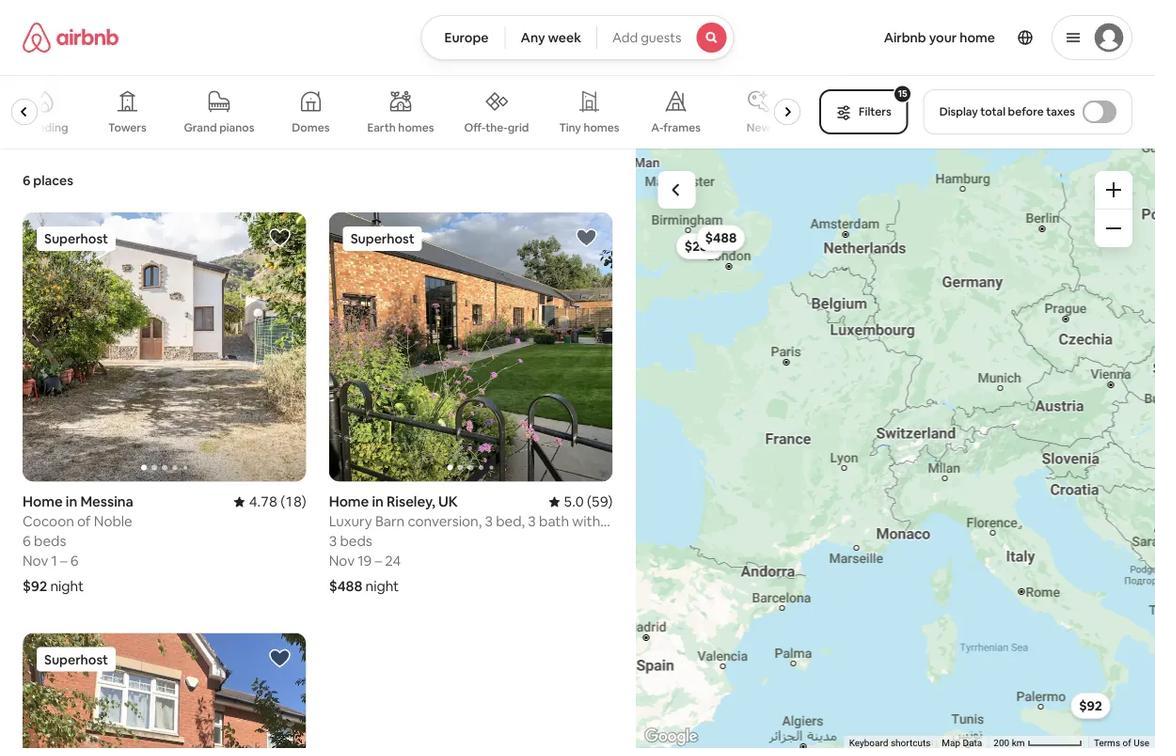 Task type: describe. For each thing, give the bounding box(es) containing it.
$488 inside 3 beds nov 19 – 24 $488 night
[[329, 578, 363, 596]]

– inside 3 beds nov 19 – 24 $488 night
[[375, 552, 382, 571]]

in for messina
[[66, 493, 77, 512]]

tiny
[[560, 120, 582, 135]]

zoom out image
[[1107, 221, 1122, 236]]

3
[[329, 533, 337, 551]]

map data
[[942, 738, 983, 750]]

uk
[[438, 493, 458, 512]]

home for home in messina cocoon of noble 6 beds nov 1 – 6 $92 night
[[23, 493, 63, 512]]

map data button
[[942, 737, 983, 750]]

homes for earth homes
[[399, 120, 435, 135]]

$488 $280
[[685, 230, 737, 255]]

15
[[898, 88, 908, 100]]

total
[[981, 104, 1006, 119]]

4.78
[[249, 493, 277, 512]]

keyboard shortcuts button
[[849, 737, 931, 750]]

filters
[[859, 104, 892, 119]]

none search field containing europe
[[421, 15, 734, 60]]

beds inside 3 beds nov 19 – 24 $488 night
[[340, 533, 372, 551]]

$280
[[685, 238, 716, 255]]

1
[[51, 552, 57, 571]]

any week button
[[505, 15, 598, 60]]

add to wishlist: home in riseley, uk image
[[575, 227, 598, 249]]

group containing off-the-grid
[[0, 75, 808, 149]]

6 places
[[23, 172, 73, 189]]

home in riseley, uk
[[329, 493, 458, 512]]

$92 inside button
[[1079, 698, 1102, 715]]

grid
[[508, 120, 530, 135]]

5.0
[[564, 493, 584, 512]]

$488 inside $488 $280
[[705, 230, 737, 247]]

pianos
[[220, 120, 255, 135]]

off-
[[465, 120, 486, 135]]

places
[[33, 172, 73, 189]]

terms of use
[[1094, 738, 1150, 750]]

keyboard shortcuts
[[849, 738, 931, 750]]

add to wishlist: home in oxfordshire, uk image
[[269, 648, 291, 671]]

airbnb your home link
[[873, 18, 1007, 57]]

earth
[[368, 120, 396, 135]]

add guests button
[[597, 15, 734, 60]]

$280 button
[[676, 233, 724, 260]]

(18)
[[281, 493, 306, 512]]

add
[[613, 29, 638, 46]]

before
[[1008, 104, 1044, 119]]

a-
[[652, 120, 664, 135]]

google image
[[640, 725, 702, 750]]

add guests
[[613, 29, 682, 46]]

airbnb your home
[[884, 29, 996, 46]]

1 vertical spatial of
[[1123, 738, 1132, 750]]

data
[[963, 738, 983, 750]]

grand
[[184, 120, 217, 135]]

google map
showing 3 stays. region
[[636, 149, 1155, 750]]

europe
[[445, 29, 489, 46]]

any
[[521, 29, 545, 46]]

1 vertical spatial 6
[[23, 533, 31, 551]]

nov inside home in messina cocoon of noble 6 beds nov 1 – 6 $92 night
[[23, 552, 48, 571]]

5.0 (59)
[[564, 493, 613, 512]]

200
[[994, 738, 1010, 750]]



Task type: locate. For each thing, give the bounding box(es) containing it.
any week
[[521, 29, 582, 46]]

0 horizontal spatial night
[[50, 578, 84, 596]]

0 vertical spatial 6
[[23, 172, 30, 189]]

new
[[747, 120, 771, 135]]

4.78 (18)
[[249, 493, 306, 512]]

$92 button
[[1071, 693, 1111, 720]]

19
[[358, 552, 372, 571]]

home for home in riseley, uk
[[329, 493, 369, 512]]

homes
[[399, 120, 435, 135], [584, 120, 620, 135]]

zoom in image
[[1107, 183, 1122, 198]]

1 homes from the left
[[399, 120, 435, 135]]

homes right the tiny
[[584, 120, 620, 135]]

1 home from the left
[[23, 493, 63, 512]]

1 horizontal spatial –
[[375, 552, 382, 571]]

in up cocoon
[[66, 493, 77, 512]]

1 horizontal spatial homes
[[584, 120, 620, 135]]

taxes
[[1046, 104, 1076, 119]]

2 night from the left
[[366, 578, 399, 596]]

beds down cocoon
[[34, 533, 66, 551]]

nov inside 3 beds nov 19 – 24 $488 night
[[329, 552, 355, 571]]

of left noble
[[77, 513, 91, 531]]

0 horizontal spatial beds
[[34, 533, 66, 551]]

0 vertical spatial $488
[[705, 230, 737, 247]]

guests
[[641, 29, 682, 46]]

home up cocoon
[[23, 493, 63, 512]]

off-the-grid
[[465, 120, 530, 135]]

display total before taxes
[[940, 104, 1076, 119]]

a-frames
[[652, 120, 701, 135]]

1 horizontal spatial of
[[1123, 738, 1132, 750]]

$92
[[23, 578, 47, 596], [1079, 698, 1102, 715]]

homes right earth at left top
[[399, 120, 435, 135]]

$92 inside home in messina cocoon of noble 6 beds nov 1 – 6 $92 night
[[23, 578, 47, 596]]

$92 up terms
[[1079, 698, 1102, 715]]

your
[[929, 29, 957, 46]]

2 vertical spatial 6
[[70, 552, 79, 571]]

2 in from the left
[[372, 493, 384, 512]]

filters button
[[820, 89, 909, 135]]

– right 1
[[60, 552, 67, 571]]

home
[[23, 493, 63, 512], [329, 493, 369, 512]]

beds up '19'
[[340, 533, 372, 551]]

beds inside home in messina cocoon of noble 6 beds nov 1 – 6 $92 night
[[34, 533, 66, 551]]

1 horizontal spatial nov
[[329, 552, 355, 571]]

0 horizontal spatial $92
[[23, 578, 47, 596]]

use
[[1134, 738, 1150, 750]]

shortcuts
[[891, 738, 931, 750]]

frames
[[664, 120, 701, 135]]

europe button
[[421, 15, 506, 60]]

6 right 1
[[70, 552, 79, 571]]

cocoon
[[23, 513, 74, 531]]

trending
[[21, 120, 69, 135]]

night inside 3 beds nov 19 – 24 $488 night
[[366, 578, 399, 596]]

2 homes from the left
[[584, 120, 620, 135]]

1 horizontal spatial home
[[329, 493, 369, 512]]

1 horizontal spatial beds
[[340, 533, 372, 551]]

of inside home in messina cocoon of noble 6 beds nov 1 – 6 $92 night
[[77, 513, 91, 531]]

1 in from the left
[[66, 493, 77, 512]]

in inside home in messina cocoon of noble 6 beds nov 1 – 6 $92 night
[[66, 493, 77, 512]]

–
[[60, 552, 67, 571], [375, 552, 382, 571]]

2 nov from the left
[[329, 552, 355, 571]]

nov left 1
[[23, 552, 48, 571]]

200 km
[[994, 738, 1027, 750]]

of left use
[[1123, 738, 1132, 750]]

noble
[[94, 513, 132, 531]]

0 vertical spatial of
[[77, 513, 91, 531]]

0 horizontal spatial in
[[66, 493, 77, 512]]

1 horizontal spatial $488
[[705, 230, 737, 247]]

night down 24
[[366, 578, 399, 596]]

5.0 out of 5 average rating,  59 reviews image
[[549, 493, 613, 512]]

1 vertical spatial $92
[[1079, 698, 1102, 715]]

map
[[942, 738, 961, 750]]

homes for tiny homes
[[584, 120, 620, 135]]

terms of use link
[[1094, 738, 1150, 750]]

24
[[385, 552, 401, 571]]

home in messina cocoon of noble 6 beds nov 1 – 6 $92 night
[[23, 493, 134, 596]]

night
[[50, 578, 84, 596], [366, 578, 399, 596]]

in left riseley,
[[372, 493, 384, 512]]

night down 1
[[50, 578, 84, 596]]

home up 3
[[329, 493, 369, 512]]

None search field
[[421, 15, 734, 60]]

0 horizontal spatial home
[[23, 493, 63, 512]]

grand pianos
[[184, 120, 255, 135]]

in
[[66, 493, 77, 512], [372, 493, 384, 512]]

0 horizontal spatial –
[[60, 552, 67, 571]]

terms
[[1094, 738, 1121, 750]]

6
[[23, 172, 30, 189], [23, 533, 31, 551], [70, 552, 79, 571]]

messina
[[80, 493, 134, 512]]

(59)
[[587, 493, 613, 512]]

of
[[77, 513, 91, 531], [1123, 738, 1132, 750]]

6 down cocoon
[[23, 533, 31, 551]]

keyboard
[[849, 738, 889, 750]]

week
[[548, 29, 582, 46]]

2 home from the left
[[329, 493, 369, 512]]

200 km button
[[988, 737, 1089, 750]]

tiny homes
[[560, 120, 620, 135]]

earth homes
[[368, 120, 435, 135]]

1 – from the left
[[60, 552, 67, 571]]

towers
[[109, 120, 147, 135]]

3 beds nov 19 – 24 $488 night
[[329, 533, 401, 596]]

6 left places
[[23, 172, 30, 189]]

1 horizontal spatial night
[[366, 578, 399, 596]]

the-
[[486, 120, 508, 135]]

nov down 3
[[329, 552, 355, 571]]

1 beds from the left
[[34, 533, 66, 551]]

riseley,
[[387, 493, 435, 512]]

0 horizontal spatial $488
[[329, 578, 363, 596]]

0 horizontal spatial homes
[[399, 120, 435, 135]]

home
[[960, 29, 996, 46]]

1 horizontal spatial in
[[372, 493, 384, 512]]

nov
[[23, 552, 48, 571], [329, 552, 355, 571]]

0 horizontal spatial of
[[77, 513, 91, 531]]

– right '19'
[[375, 552, 382, 571]]

1 vertical spatial $488
[[329, 578, 363, 596]]

2 beds from the left
[[340, 533, 372, 551]]

1 nov from the left
[[23, 552, 48, 571]]

display
[[940, 104, 978, 119]]

in for riseley,
[[372, 493, 384, 512]]

$92 down cocoon
[[23, 578, 47, 596]]

beds
[[34, 533, 66, 551], [340, 533, 372, 551]]

1 horizontal spatial $92
[[1079, 698, 1102, 715]]

add to wishlist: home in messina image
[[269, 227, 291, 249]]

0 horizontal spatial nov
[[23, 552, 48, 571]]

group
[[0, 75, 808, 149], [23, 213, 306, 482], [329, 213, 613, 482], [23, 634, 306, 750]]

home inside home in messina cocoon of noble 6 beds nov 1 – 6 $92 night
[[23, 493, 63, 512]]

domes
[[292, 120, 330, 135]]

night inside home in messina cocoon of noble 6 beds nov 1 – 6 $92 night
[[50, 578, 84, 596]]

$488 button
[[697, 225, 745, 251]]

airbnb
[[884, 29, 927, 46]]

profile element
[[757, 0, 1133, 75]]

1 night from the left
[[50, 578, 84, 596]]

4.78 out of 5 average rating,  18 reviews image
[[234, 493, 306, 512]]

– inside home in messina cocoon of noble 6 beds nov 1 – 6 $92 night
[[60, 552, 67, 571]]

display total before taxes button
[[924, 89, 1133, 135]]

2 – from the left
[[375, 552, 382, 571]]

$488
[[705, 230, 737, 247], [329, 578, 363, 596]]

0 vertical spatial $92
[[23, 578, 47, 596]]

km
[[1012, 738, 1025, 750]]



Task type: vqa. For each thing, say whether or not it's contained in the screenshot.
permit,
no



